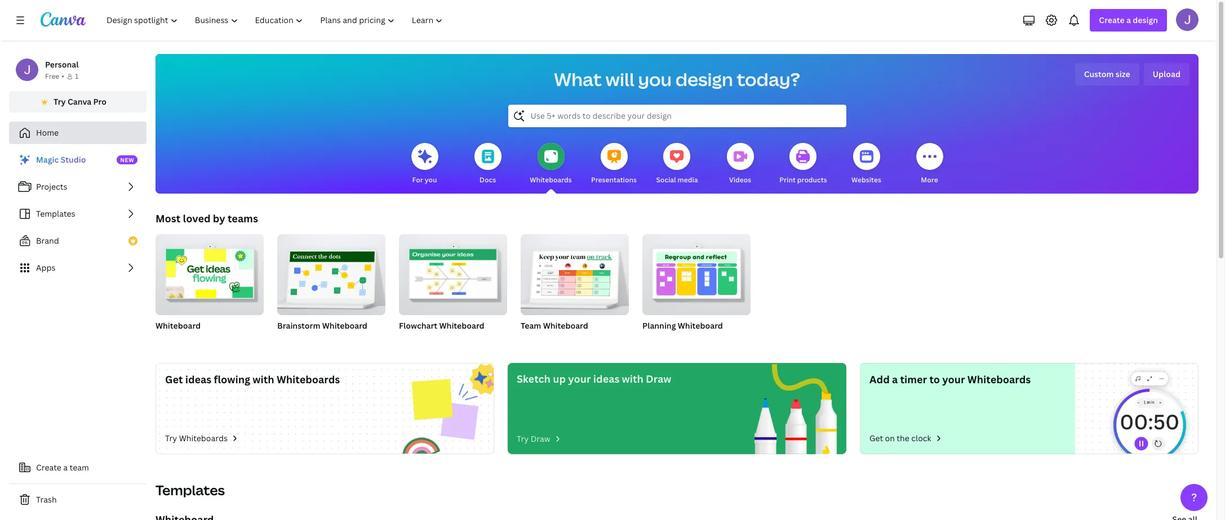 Task type: describe. For each thing, give the bounding box(es) containing it.
templates inside list
[[36, 209, 75, 219]]

try for sketch
[[517, 434, 529, 445]]

templates link
[[9, 203, 147, 225]]

team whiteboard group
[[521, 230, 629, 346]]

1 horizontal spatial ideas
[[593, 373, 620, 386]]

up
[[553, 373, 566, 386]]

home
[[36, 127, 59, 138]]

a for team
[[63, 463, 68, 473]]

social media
[[656, 175, 698, 185]]

social
[[656, 175, 676, 185]]

print products button
[[780, 135, 827, 194]]

most
[[156, 212, 181, 225]]

1 horizontal spatial you
[[638, 67, 672, 91]]

to
[[930, 373, 940, 387]]

presentations
[[591, 175, 637, 185]]

a for timer
[[892, 373, 898, 387]]

new
[[120, 156, 134, 164]]

0 horizontal spatial your
[[568, 373, 591, 386]]

create a design button
[[1090, 9, 1167, 32]]

custom
[[1084, 69, 1114, 79]]

whiteboard for brainstorm whiteboard
[[322, 321, 367, 331]]

apps
[[36, 263, 55, 273]]

whiteboard unlimited
[[156, 321, 201, 345]]

group for team whiteboard
[[521, 230, 629, 316]]

videos button
[[727, 135, 754, 194]]

unlimited
[[156, 335, 188, 345]]

1 whiteboard from the left
[[156, 321, 201, 331]]

personal
[[45, 59, 79, 70]]

size
[[1116, 69, 1130, 79]]

social media button
[[656, 135, 698, 194]]

add a timer to your whiteboards
[[870, 373, 1031, 387]]

loved
[[183, 212, 211, 225]]

1 horizontal spatial your
[[943, 373, 965, 387]]

brand link
[[9, 230, 147, 253]]

3 group from the left
[[399, 230, 507, 316]]

group for brainstorm whiteboard
[[277, 230, 386, 316]]

1 horizontal spatial templates
[[156, 481, 225, 500]]

the
[[897, 433, 910, 444]]

brainstorm whiteboard
[[277, 321, 367, 331]]

list containing magic studio
[[9, 149, 147, 280]]

•
[[62, 72, 64, 81]]

custom size button
[[1075, 63, 1139, 86]]

upload
[[1153, 69, 1181, 79]]

flowchart whiteboard group
[[399, 230, 507, 346]]

add
[[870, 373, 890, 387]]

free
[[45, 72, 59, 81]]

create a team
[[36, 463, 89, 473]]

try inside button
[[54, 96, 66, 107]]

for
[[412, 175, 423, 185]]

team whiteboard
[[521, 321, 588, 331]]

for you
[[412, 175, 437, 185]]

create a design
[[1099, 15, 1158, 25]]

what
[[554, 67, 602, 91]]

try draw
[[517, 434, 551, 445]]

get for get on the clock
[[870, 433, 883, 444]]

more button
[[916, 135, 943, 194]]

5 group from the left
[[643, 230, 751, 316]]

brainstorm whiteboard group
[[277, 230, 386, 346]]

1 vertical spatial draw
[[531, 434, 551, 445]]

websites button
[[852, 135, 882, 194]]

team
[[70, 463, 89, 473]]

whiteboards button
[[530, 135, 572, 194]]

websites
[[852, 175, 882, 185]]

brand
[[36, 236, 59, 246]]

sketch up your ideas with draw
[[517, 373, 672, 386]]



Task type: vqa. For each thing, say whether or not it's contained in the screenshot.
Templates 'link' on the left of the page
yes



Task type: locate. For each thing, give the bounding box(es) containing it.
create for create a team
[[36, 463, 61, 473]]

timer
[[900, 373, 927, 387]]

design up search search field
[[676, 67, 733, 91]]

create up "custom size"
[[1099, 15, 1125, 25]]

create left the team
[[36, 463, 61, 473]]

get ideas flowing with whiteboards
[[165, 373, 340, 387]]

whiteboard
[[156, 321, 201, 331], [322, 321, 367, 331], [439, 321, 485, 331], [543, 321, 588, 331], [678, 321, 723, 331]]

group
[[156, 230, 264, 316], [277, 230, 386, 316], [399, 230, 507, 316], [521, 230, 629, 316], [643, 230, 751, 316]]

4 whiteboard from the left
[[543, 321, 588, 331]]

trash
[[36, 495, 57, 506]]

templates
[[36, 209, 75, 219], [156, 481, 225, 500]]

your
[[568, 373, 591, 386], [943, 373, 965, 387]]

upload button
[[1144, 63, 1190, 86]]

0 horizontal spatial get
[[165, 373, 183, 387]]

you right will
[[638, 67, 672, 91]]

team
[[521, 321, 541, 331]]

by
[[213, 212, 225, 225]]

templates down projects
[[36, 209, 75, 219]]

your right to
[[943, 373, 965, 387]]

top level navigation element
[[99, 9, 453, 32]]

0 vertical spatial create
[[1099, 15, 1125, 25]]

1 vertical spatial a
[[892, 373, 898, 387]]

a inside 'button'
[[63, 463, 68, 473]]

create a team button
[[9, 457, 147, 480]]

whiteboard for team whiteboard
[[543, 321, 588, 331]]

0 vertical spatial a
[[1127, 15, 1131, 25]]

apps link
[[9, 257, 147, 280]]

try for get
[[165, 433, 177, 444]]

ideas left flowing
[[185, 373, 212, 387]]

2 whiteboard from the left
[[322, 321, 367, 331]]

create for create a design
[[1099, 15, 1125, 25]]

0 horizontal spatial you
[[425, 175, 437, 185]]

get on the clock
[[870, 433, 932, 444]]

try canva pro
[[54, 96, 106, 107]]

a up size
[[1127, 15, 1131, 25]]

ideas right up on the bottom left of page
[[593, 373, 620, 386]]

custom size
[[1084, 69, 1130, 79]]

you inside button
[[425, 175, 437, 185]]

create inside 'button'
[[36, 463, 61, 473]]

1 horizontal spatial design
[[1133, 15, 1158, 25]]

trash link
[[9, 489, 147, 512]]

whiteboard right flowchart
[[439, 321, 485, 331]]

products
[[797, 175, 827, 185]]

print products
[[780, 175, 827, 185]]

whiteboard for flowchart whiteboard
[[439, 321, 485, 331]]

media
[[678, 175, 698, 185]]

whiteboard right team
[[543, 321, 588, 331]]

1 vertical spatial you
[[425, 175, 437, 185]]

your right up on the bottom left of page
[[568, 373, 591, 386]]

try
[[54, 96, 66, 107], [165, 433, 177, 444], [517, 434, 529, 445]]

teams
[[228, 212, 258, 225]]

docs
[[480, 175, 496, 185]]

templates down try whiteboards
[[156, 481, 225, 500]]

0 horizontal spatial with
[[253, 373, 274, 387]]

whiteboard inside "group"
[[439, 321, 485, 331]]

1 horizontal spatial get
[[870, 433, 883, 444]]

will
[[606, 67, 635, 91]]

magic studio
[[36, 154, 86, 165]]

docs button
[[474, 135, 501, 194]]

a right add
[[892, 373, 898, 387]]

1 horizontal spatial create
[[1099, 15, 1125, 25]]

try whiteboards
[[165, 433, 228, 444]]

2 group from the left
[[277, 230, 386, 316]]

draw
[[646, 373, 672, 386], [531, 434, 551, 445]]

today?
[[737, 67, 800, 91]]

you right the for
[[425, 175, 437, 185]]

more
[[921, 175, 938, 185]]

5 whiteboard from the left
[[678, 321, 723, 331]]

0 horizontal spatial create
[[36, 463, 61, 473]]

2 horizontal spatial a
[[1127, 15, 1131, 25]]

group for whiteboard
[[156, 230, 264, 316]]

a for design
[[1127, 15, 1131, 25]]

design
[[1133, 15, 1158, 25], [676, 67, 733, 91]]

1 group from the left
[[156, 230, 264, 316]]

0 horizontal spatial templates
[[36, 209, 75, 219]]

home link
[[9, 122, 147, 144]]

1 horizontal spatial draw
[[646, 373, 672, 386]]

whiteboard for planning whiteboard
[[678, 321, 723, 331]]

1 vertical spatial design
[[676, 67, 733, 91]]

0 horizontal spatial a
[[63, 463, 68, 473]]

free •
[[45, 72, 64, 81]]

create inside dropdown button
[[1099, 15, 1125, 25]]

brainstorm
[[277, 321, 320, 331]]

clock
[[912, 433, 932, 444]]

0 vertical spatial design
[[1133, 15, 1158, 25]]

1 horizontal spatial try
[[165, 433, 177, 444]]

get down unlimited
[[165, 373, 183, 387]]

1 vertical spatial templates
[[156, 481, 225, 500]]

4 group from the left
[[521, 230, 629, 316]]

planning
[[643, 321, 676, 331]]

pro
[[93, 96, 106, 107]]

get for get ideas flowing with whiteboards
[[165, 373, 183, 387]]

0 vertical spatial get
[[165, 373, 183, 387]]

whiteboard right brainstorm
[[322, 321, 367, 331]]

a left the team
[[63, 463, 68, 473]]

2 horizontal spatial try
[[517, 434, 529, 445]]

planning whiteboard group
[[643, 230, 751, 346]]

0 horizontal spatial design
[[676, 67, 733, 91]]

videos
[[729, 175, 752, 185]]

1 horizontal spatial with
[[622, 373, 644, 386]]

1
[[75, 72, 78, 81]]

presentations button
[[591, 135, 637, 194]]

design left 'jacob simon' 'image'
[[1133, 15, 1158, 25]]

1 vertical spatial get
[[870, 433, 883, 444]]

studio
[[61, 154, 86, 165]]

0 horizontal spatial draw
[[531, 434, 551, 445]]

magic
[[36, 154, 59, 165]]

whiteboard group
[[156, 230, 264, 346]]

projects link
[[9, 176, 147, 198]]

most loved by teams
[[156, 212, 258, 225]]

Search search field
[[531, 105, 824, 127]]

create
[[1099, 15, 1125, 25], [36, 463, 61, 473]]

a inside dropdown button
[[1127, 15, 1131, 25]]

get
[[165, 373, 183, 387], [870, 433, 883, 444]]

whiteboard right planning
[[678, 321, 723, 331]]

None search field
[[508, 105, 846, 127]]

for you button
[[411, 135, 438, 194]]

on
[[885, 433, 895, 444]]

0 horizontal spatial try
[[54, 96, 66, 107]]

flowchart whiteboard
[[399, 321, 485, 331]]

design inside dropdown button
[[1133, 15, 1158, 25]]

0 vertical spatial templates
[[36, 209, 75, 219]]

print
[[780, 175, 796, 185]]

planning whiteboard
[[643, 321, 723, 331]]

1 horizontal spatial a
[[892, 373, 898, 387]]

flowchart
[[399, 321, 438, 331]]

what will you design today?
[[554, 67, 800, 91]]

try canva pro button
[[9, 91, 147, 113]]

1 vertical spatial create
[[36, 463, 61, 473]]

jacob simon image
[[1176, 8, 1199, 31]]

0 horizontal spatial ideas
[[185, 373, 212, 387]]

projects
[[36, 182, 67, 192]]

you
[[638, 67, 672, 91], [425, 175, 437, 185]]

list
[[9, 149, 147, 280]]

0 vertical spatial you
[[638, 67, 672, 91]]

canva
[[68, 96, 91, 107]]

0 vertical spatial draw
[[646, 373, 672, 386]]

whiteboard up unlimited
[[156, 321, 201, 331]]

3 whiteboard from the left
[[439, 321, 485, 331]]

whiteboards
[[530, 175, 572, 185], [277, 373, 340, 387], [968, 373, 1031, 387], [179, 433, 228, 444]]

flowing
[[214, 373, 250, 387]]

get left on
[[870, 433, 883, 444]]

sketch
[[517, 373, 551, 386]]

2 vertical spatial a
[[63, 463, 68, 473]]

ideas
[[593, 373, 620, 386], [185, 373, 212, 387]]

a
[[1127, 15, 1131, 25], [892, 373, 898, 387], [63, 463, 68, 473]]

with
[[622, 373, 644, 386], [253, 373, 274, 387]]



